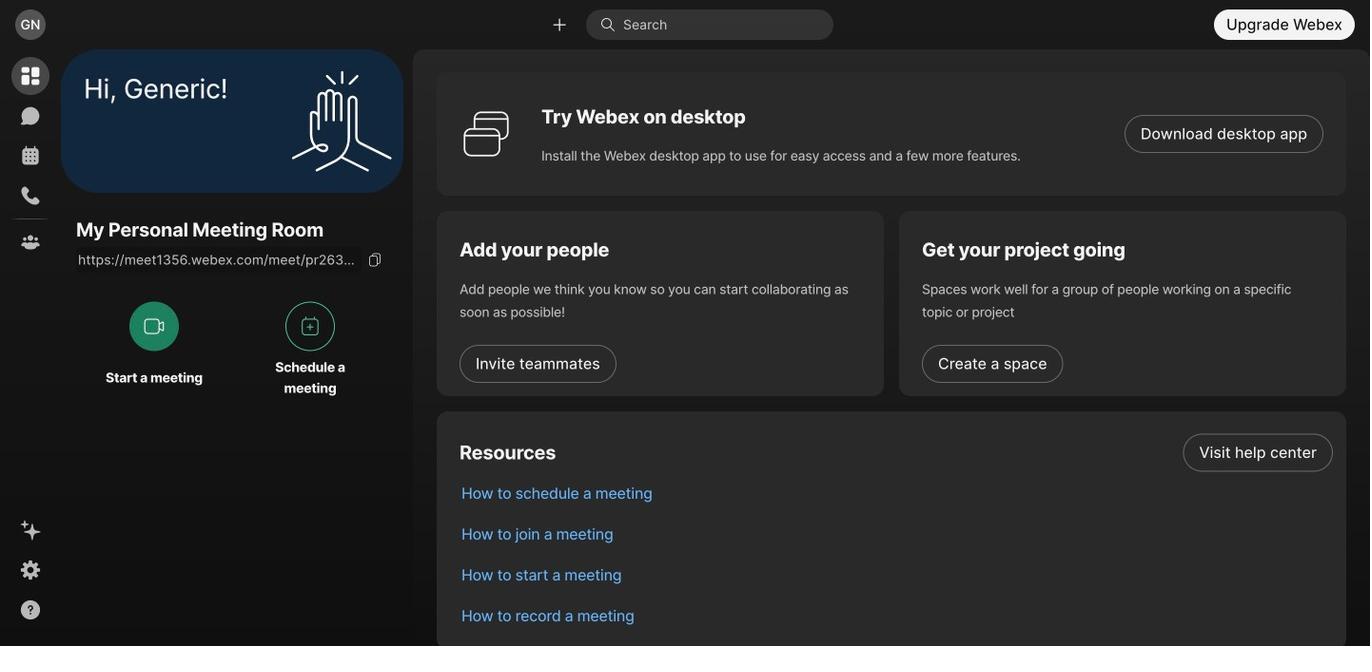 Task type: describe. For each thing, give the bounding box(es) containing it.
3 list item from the top
[[446, 515, 1346, 556]]

4 list item from the top
[[446, 556, 1346, 597]]

5 list item from the top
[[446, 597, 1346, 637]]

2 list item from the top
[[446, 474, 1346, 515]]



Task type: vqa. For each thing, say whether or not it's contained in the screenshot.
navigation
yes



Task type: locate. For each thing, give the bounding box(es) containing it.
two hands high fiving image
[[284, 64, 399, 178]]

None text field
[[76, 247, 362, 273]]

webex tab list
[[11, 57, 49, 262]]

list item
[[446, 433, 1346, 474], [446, 474, 1346, 515], [446, 515, 1346, 556], [446, 556, 1346, 597], [446, 597, 1346, 637]]

1 list item from the top
[[446, 433, 1346, 474]]

navigation
[[0, 49, 61, 647]]



